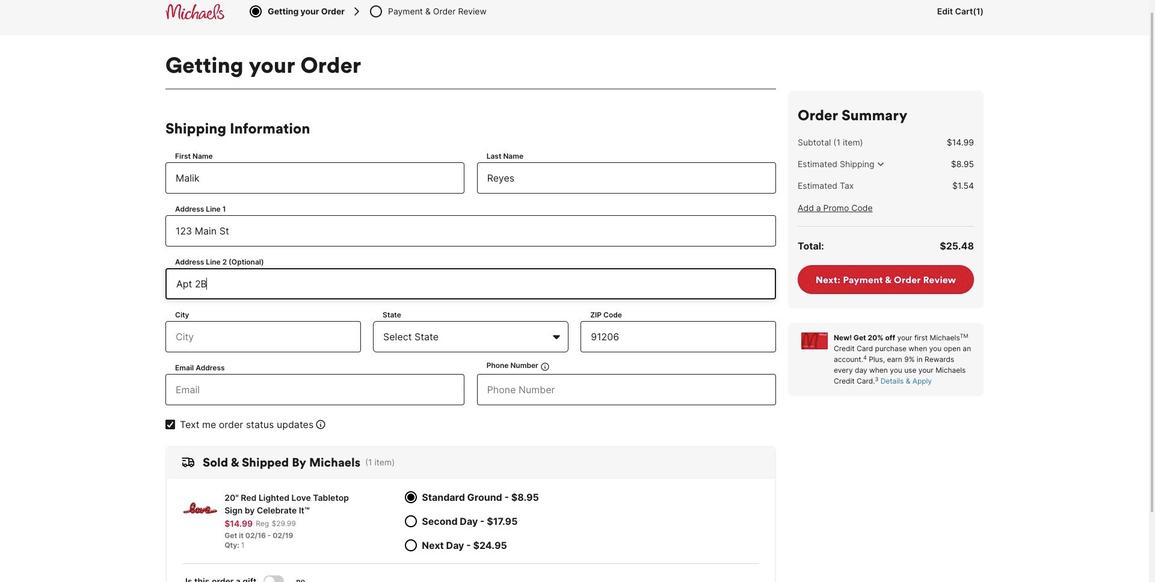 Task type: vqa. For each thing, say whether or not it's contained in the screenshot.
Email text field
yes



Task type: describe. For each thing, give the bounding box(es) containing it.
tabler image
[[249, 4, 263, 19]]

First Name text field
[[165, 162, 465, 194]]

Phone Number text field
[[477, 374, 776, 406]]

Apartment, building, suite, unit, floor, etc text field
[[165, 268, 776, 300]]

City text field
[[165, 321, 361, 353]]



Task type: locate. For each thing, give the bounding box(es) containing it.
ZIP Code text field
[[581, 321, 776, 353]]

group
[[185, 576, 763, 583]]

plcc card logo image
[[802, 333, 828, 350]]

thumbnail image
[[182, 492, 219, 528]]

option group
[[405, 486, 539, 558]]

Email text field
[[165, 374, 465, 406]]

Last Name text field
[[477, 162, 776, 194]]

Address text field
[[165, 215, 776, 247]]



